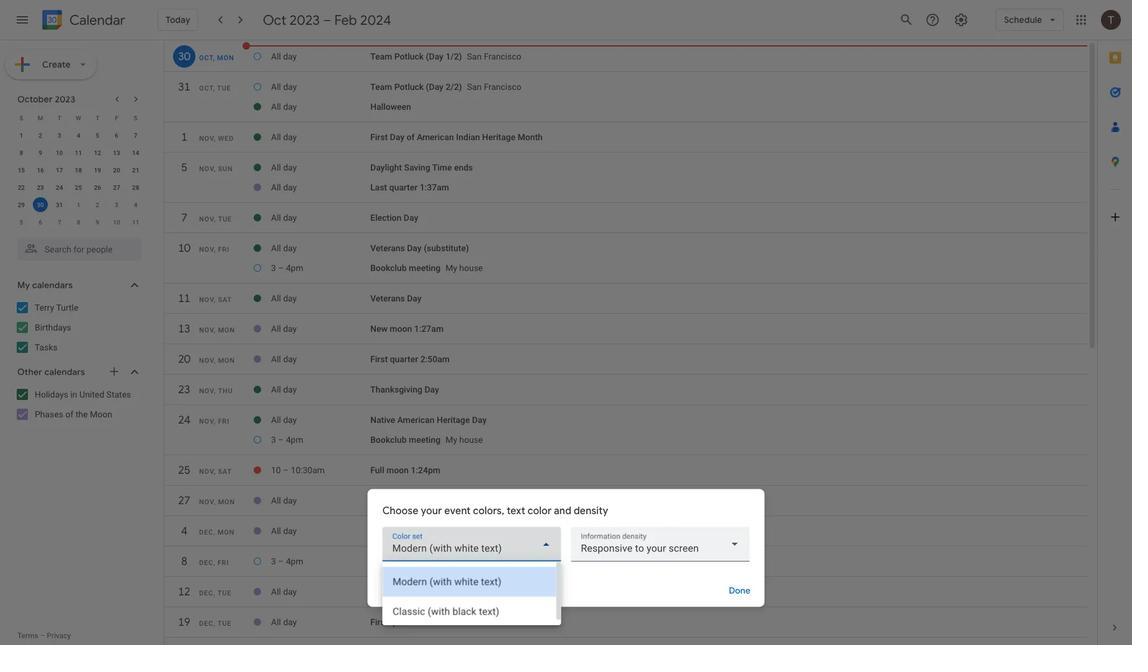 Task type: vqa. For each thing, say whether or not it's contained in the screenshot.
calendars
yes



Task type: locate. For each thing, give the bounding box(es) containing it.
cell containing team potluck (day 1/2)
[[371, 47, 1082, 66]]

5 row
[[164, 156, 1088, 185]]

11 up 13 link
[[178, 291, 190, 306]]

2 horizontal spatial 7
[[181, 211, 187, 225]]

2 horizontal spatial 1
[[181, 130, 187, 144]]

all day cell inside 10 "row"
[[271, 238, 371, 258]]

tab list
[[1099, 40, 1133, 611]]

, for 12
[[213, 590, 215, 597]]

day for 19
[[283, 617, 297, 628]]

7 all day from the top
[[271, 213, 297, 223]]

1 vertical spatial 2
[[96, 201, 99, 209]]

row up 25 element
[[12, 161, 145, 179]]

2 horizontal spatial 4
[[181, 524, 187, 538]]

color set list box
[[383, 562, 556, 631]]

first up daylight
[[371, 132, 388, 142]]

veterans day (substitute) button
[[371, 243, 469, 253]]

None field
[[383, 527, 561, 562], [571, 527, 750, 562], [383, 527, 561, 562], [571, 527, 750, 562]]

first
[[371, 132, 388, 142], [371, 354, 388, 364], [371, 617, 388, 628]]

month
[[518, 132, 543, 142]]

quarter up 'thanksgiving day'
[[390, 354, 418, 364]]

dec right 19 link
[[199, 620, 213, 628]]

17 day from the top
[[283, 617, 297, 628]]

0 vertical spatial 4pm
[[286, 263, 303, 273]]

bookclub up new moon 3:32pm
[[371, 557, 407, 567]]

0 vertical spatial 31
[[178, 80, 190, 94]]

2 3 – 4pm from the top
[[271, 435, 303, 445]]

1 first from the top
[[371, 132, 388, 142]]

0 vertical spatial house
[[460, 263, 483, 273]]

12 up 19 link
[[178, 585, 190, 599]]

potluck for 30
[[395, 51, 424, 62]]

, right 19 link
[[213, 620, 215, 628]]

4 inside 4 link
[[181, 524, 187, 538]]

feb
[[335, 11, 357, 29]]

full for full moon 1:24pm
[[371, 465, 384, 476]]

20 down 13 link
[[178, 352, 190, 366]]

4 down the 27 link
[[181, 524, 187, 538]]

0 vertical spatial first
[[371, 132, 388, 142]]

16 all from the top
[[271, 587, 281, 597]]

, right 31 link
[[213, 84, 215, 92]]

potluck up halloween
[[395, 82, 424, 92]]

4 all from the top
[[271, 132, 281, 142]]

31 inside the october 2023 'grid'
[[56, 201, 63, 209]]

, inside the 20 row
[[214, 357, 216, 365]]

nov inside the 20 row
[[199, 357, 214, 365]]

2 4pm from the top
[[286, 435, 303, 445]]

4pm for 10
[[286, 263, 303, 273]]

1 nov , mon from the top
[[199, 326, 235, 334]]

1 all day cell from the top
[[271, 47, 371, 66]]

day
[[390, 132, 405, 142], [404, 213, 418, 223], [407, 243, 422, 253], [407, 293, 422, 304], [425, 385, 439, 395], [472, 415, 487, 425]]

2 bookclub meeting button from the top
[[371, 435, 441, 445]]

0 vertical spatial nov , sat
[[199, 296, 232, 304]]

0 horizontal spatial 19
[[94, 166, 101, 174]]

30 row
[[164, 45, 1088, 74]]

24 down the 23 link
[[178, 413, 190, 427]]

1 3 – 4pm from the top
[[271, 263, 303, 273]]

all day cell inside 24 row
[[271, 410, 371, 430]]

row containing 29
[[12, 196, 145, 214]]

wed
[[218, 135, 234, 142]]

1 horizontal spatial 9
[[96, 218, 99, 226]]

nov left wed
[[199, 135, 214, 142]]

all inside 1 row
[[271, 132, 281, 142]]

10 all day from the top
[[271, 324, 297, 334]]

0 vertical spatial of
[[407, 132, 415, 142]]

1 vertical spatial 20
[[178, 352, 190, 366]]

full inside 25 row
[[371, 465, 384, 476]]

10 – 10:30am
[[271, 465, 325, 476]]

3 – 4pm for 24
[[271, 435, 303, 445]]

27 up 4 link
[[178, 494, 190, 508]]

1 down 25 element
[[77, 201, 80, 209]]

done
[[729, 586, 751, 597]]

(day
[[426, 51, 444, 62], [426, 82, 444, 92]]

1 horizontal spatial 4
[[134, 201, 137, 209]]

1 vertical spatial meeting
[[409, 435, 441, 445]]

meeting for 24
[[409, 435, 441, 445]]

1 vertical spatial calendars
[[44, 367, 85, 378]]

fri inside 8 row
[[218, 559, 229, 567]]

11 up 18
[[75, 149, 82, 156]]

17 all from the top
[[271, 617, 281, 628]]

3 – 4pm inside 8 row
[[271, 557, 303, 567]]

2 vertical spatial first
[[371, 617, 388, 628]]

30 for 30 link
[[178, 49, 190, 64]]

heritage down 'thanksgiving day'
[[437, 415, 470, 425]]

full moon 1:16am cell
[[371, 491, 1082, 511]]

moon left "3:32pm"
[[390, 587, 412, 597]]

nov inside 23 row
[[199, 387, 214, 395]]

2 meeting from the top
[[409, 435, 441, 445]]

w
[[76, 114, 81, 122]]

all for 27
[[271, 496, 281, 506]]

bookclub meeting button
[[371, 263, 441, 273], [371, 435, 441, 445], [371, 557, 441, 567]]

27 row
[[164, 490, 1088, 518]]

quarter inside 19 row
[[390, 617, 418, 628]]

all inside 30 row
[[271, 51, 281, 62]]

12 inside row
[[178, 585, 190, 599]]

2 vertical spatial 5
[[20, 218, 23, 226]]

0 vertical spatial oct
[[263, 11, 286, 29]]

1 vertical spatial american
[[398, 415, 435, 425]]

0 vertical spatial last
[[371, 182, 387, 193]]

nov , sat right 11 link
[[199, 296, 232, 304]]

21
[[132, 166, 139, 174]]

calendar
[[70, 11, 125, 29]]

4 dec from the top
[[199, 620, 213, 628]]

veterans day button
[[371, 293, 422, 304]]

0 vertical spatial bookclub
[[371, 263, 407, 273]]

oct , tue
[[199, 84, 231, 92]]

28
[[132, 184, 139, 191]]

all for 4
[[271, 526, 281, 536]]

1 vertical spatial (day
[[426, 82, 444, 92]]

, right 13 link
[[214, 326, 216, 334]]

all inside "5" row
[[271, 162, 281, 173]]

nov right 24 link
[[199, 418, 214, 425]]

6 nov from the top
[[199, 326, 214, 334]]

day for 10
[[283, 243, 297, 253]]

house for 24
[[460, 435, 483, 445]]

0 vertical spatial 6
[[115, 132, 118, 139]]

2 last from the top
[[371, 526, 387, 536]]

all day cell inside the 20 row
[[271, 349, 371, 369]]

0 vertical spatial veterans
[[371, 243, 405, 253]]

11 down the "november 4" 'element' on the left top of the page
[[132, 218, 139, 226]]

1 vertical spatial nov , fri
[[199, 418, 230, 425]]

14 day from the top
[[283, 496, 297, 506]]

day for 5
[[283, 162, 297, 173]]

meeting for 10
[[409, 263, 441, 273]]

1 up 5 link
[[181, 130, 187, 144]]

1 vertical spatial new
[[371, 587, 388, 597]]

2 vertical spatial bookclub meeting my house
[[371, 557, 483, 567]]

5 for 5 link
[[181, 160, 187, 175]]

all for 20
[[271, 354, 281, 364]]

10 – 10:30am cell
[[271, 461, 371, 480]]

11 day from the top
[[283, 354, 297, 364]]

dec , tue for 19
[[199, 620, 232, 628]]

house down native american heritage day on the bottom of the page
[[460, 435, 483, 445]]

20 for 20 link
[[178, 352, 190, 366]]

20 inside 'grid'
[[113, 166, 120, 174]]

time
[[432, 162, 452, 173]]

day inside 1 row
[[390, 132, 405, 142]]

– inside 10 – 10:30am cell
[[283, 465, 289, 476]]

8 up 15 element
[[20, 149, 23, 156]]

– for 10 row group
[[278, 263, 284, 273]]

first quarter 2:50am
[[371, 354, 450, 364]]

mon for 27
[[218, 498, 235, 506]]

, left wed
[[214, 135, 216, 142]]

0 vertical spatial 8
[[20, 149, 23, 156]]

3 bookclub meeting my house from the top
[[371, 557, 483, 567]]

daylight saving time ends
[[371, 162, 473, 173]]

all day for 12
[[271, 587, 297, 597]]

nov right 20 link
[[199, 357, 214, 365]]

, left thu
[[214, 387, 216, 395]]

all day cell inside 12 row
[[271, 582, 371, 602]]

3
[[58, 132, 61, 139], [115, 201, 118, 209], [271, 263, 276, 273], [271, 435, 276, 445], [271, 557, 276, 567]]

10 all day cell from the top
[[271, 319, 371, 339]]

tue for 7
[[218, 215, 232, 223]]

ends
[[454, 162, 473, 173]]

2 3 – 4pm cell from the top
[[271, 430, 371, 450]]

1 nov , sat from the top
[[199, 296, 232, 304]]

, for 24
[[214, 418, 216, 425]]

0 vertical spatial new
[[371, 324, 388, 334]]

11 all day from the top
[[271, 354, 297, 364]]

10 row
[[164, 237, 1088, 266]]

november 6 element
[[33, 215, 48, 230]]

12 all day cell from the top
[[271, 380, 371, 400]]

15 all from the top
[[271, 526, 281, 536]]

last inside 5 row group
[[371, 182, 387, 193]]

veterans down election in the top of the page
[[371, 243, 405, 253]]

other calendars
[[17, 367, 85, 378]]

30 inside cell
[[37, 201, 44, 209]]

all day cell for 20
[[271, 349, 371, 369]]

veterans for 11
[[371, 293, 405, 304]]

25 inside 25 element
[[75, 184, 82, 191]]

day for 24
[[283, 415, 297, 425]]

2 nov , fri from the top
[[199, 418, 230, 425]]

3:32pm
[[414, 587, 444, 597]]

0 vertical spatial 4
[[77, 132, 80, 139]]

10 element
[[52, 145, 67, 160]]

san inside the 31 row
[[467, 82, 482, 92]]

1 vertical spatial 25
[[178, 463, 190, 478]]

4 all day from the top
[[271, 132, 297, 142]]

all day for 5
[[271, 162, 297, 173]]

last inside 4 row
[[371, 526, 387, 536]]

1 dec from the top
[[199, 529, 213, 537]]

nov left thu
[[199, 387, 214, 395]]

cell
[[371, 47, 1082, 66], [371, 77, 1082, 97], [371, 258, 1082, 278], [371, 430, 1082, 450], [371, 552, 1082, 572], [164, 643, 248, 645]]

12
[[94, 149, 101, 156], [178, 585, 190, 599]]

1 horizontal spatial 11
[[132, 218, 139, 226]]

2 potluck from the top
[[395, 82, 424, 92]]

all day for 30
[[271, 51, 297, 62]]

1 up 15 element
[[20, 132, 23, 139]]

11 for 11 'element'
[[75, 149, 82, 156]]

calendars up in
[[44, 367, 85, 378]]

8 up 12 link
[[181, 555, 187, 569]]

17 all day from the top
[[271, 617, 297, 628]]

1 inside row
[[181, 130, 187, 144]]

nov left sun
[[199, 165, 214, 173]]

8 nov from the top
[[199, 387, 214, 395]]

day for 7
[[404, 213, 418, 223]]

11
[[75, 149, 82, 156], [132, 218, 139, 226], [178, 291, 190, 306]]

mon inside 13 row
[[218, 326, 235, 334]]

dec for 19
[[199, 620, 213, 628]]

13 inside row
[[178, 322, 190, 336]]

1 vertical spatial nov , sat
[[199, 468, 232, 476]]

meeting down veterans day (substitute) button
[[409, 263, 441, 273]]

1 horizontal spatial 23
[[178, 383, 190, 397]]

18
[[75, 166, 82, 174]]

25 up the 27 link
[[178, 463, 190, 478]]

day for 4
[[283, 526, 297, 536]]

bookclub down native
[[371, 435, 407, 445]]

nov inside "5" row
[[199, 165, 214, 173]]

2 bookclub meeting my house from the top
[[371, 435, 483, 445]]

mon
[[217, 54, 234, 62], [218, 326, 235, 334], [218, 357, 235, 365], [218, 498, 235, 506], [218, 529, 235, 537]]

nov , mon inside 13 row
[[199, 326, 235, 334]]

grid
[[164, 40, 1088, 645]]

0 horizontal spatial 13
[[113, 149, 120, 156]]

7 day from the top
[[283, 213, 297, 223]]

team down "2024"
[[371, 51, 392, 62]]

15
[[18, 166, 25, 174]]

5 down 1 link
[[181, 160, 187, 175]]

2 day from the top
[[283, 82, 297, 92]]

4 day from the top
[[283, 132, 297, 142]]

0 horizontal spatial t
[[58, 114, 61, 122]]

0 vertical spatial 27
[[113, 184, 120, 191]]

daylight saving time ends button
[[371, 162, 473, 173]]

nov inside 10 "row"
[[199, 246, 214, 254]]

nov , mon inside 27 row
[[199, 498, 235, 506]]

13 day from the top
[[283, 415, 297, 425]]

quarter for 19
[[390, 617, 418, 628]]

5 all from the top
[[271, 162, 281, 173]]

, inside 24 row
[[214, 418, 216, 425]]

all day cell inside 19 row
[[271, 613, 371, 632]]

row group containing 1
[[12, 127, 145, 231]]

all day inside 1 row
[[271, 132, 297, 142]]

0 vertical spatial 20
[[113, 166, 120, 174]]

1 vertical spatial 30
[[37, 201, 44, 209]]

1
[[181, 130, 187, 144], [20, 132, 23, 139], [77, 201, 80, 209]]

3 nov from the top
[[199, 215, 214, 223]]

1 full from the top
[[371, 465, 384, 476]]

tue inside 19 row
[[218, 620, 232, 628]]

31 inside row
[[178, 80, 190, 94]]

15 element
[[14, 163, 29, 178]]

1 horizontal spatial 6
[[115, 132, 118, 139]]

8 all day cell from the top
[[271, 238, 371, 258]]

all day cell
[[271, 47, 371, 66], [271, 77, 371, 97], [271, 97, 371, 117], [271, 127, 371, 147], [271, 158, 371, 178], [271, 178, 371, 197], [271, 208, 371, 228], [271, 238, 371, 258], [271, 289, 371, 308], [271, 319, 371, 339], [271, 349, 371, 369], [271, 380, 371, 400], [271, 410, 371, 430], [271, 491, 371, 511], [271, 521, 371, 541], [271, 582, 371, 602], [271, 613, 371, 632]]

1 vertical spatial nov , mon
[[199, 357, 235, 365]]

option
[[383, 567, 556, 597], [383, 597, 556, 626]]

31 for 31 link
[[178, 80, 190, 94]]

quarter down the choose
[[389, 526, 418, 536]]

t right m
[[58, 114, 61, 122]]

19 row
[[164, 611, 1088, 640]]

11 for november 11 element
[[132, 218, 139, 226]]

1 team from the top
[[371, 51, 392, 62]]

2 vertical spatial 3 – 4pm cell
[[271, 552, 371, 572]]

first inside 1 row
[[371, 132, 388, 142]]

row up the november 1 element
[[12, 179, 145, 196]]

1 horizontal spatial t
[[96, 114, 99, 122]]

meeting inside 8 row
[[409, 557, 441, 567]]

nov , fri
[[199, 246, 230, 254], [199, 418, 230, 425]]

2023 right october
[[55, 94, 75, 105]]

fri down dec , mon
[[218, 559, 229, 567]]

team up halloween
[[371, 82, 392, 92]]

13 row
[[164, 318, 1088, 346]]

7 for november 7 element
[[58, 218, 61, 226]]

15 day from the top
[[283, 526, 297, 536]]

12 up the 19 element
[[94, 149, 101, 156]]

3 nov , mon from the top
[[199, 498, 235, 506]]

0 horizontal spatial 6
[[39, 218, 42, 226]]

grid containing 30
[[164, 40, 1088, 645]]

november 11 element
[[128, 215, 143, 230]]

, for 27
[[214, 498, 216, 506]]

house inside 8 row
[[460, 557, 483, 567]]

2 vertical spatial bookclub
[[371, 557, 407, 567]]

all inside 19 row
[[271, 617, 281, 628]]

5 day from the top
[[283, 162, 297, 173]]

nov , sat for 11
[[199, 296, 232, 304]]

all for 1
[[271, 132, 281, 142]]

november 7 element
[[52, 215, 67, 230]]

house inside 24 row group
[[460, 435, 483, 445]]

american up time at left
[[417, 132, 454, 142]]

moon for 12
[[390, 587, 412, 597]]

1 bookclub from the top
[[371, 263, 407, 273]]

16 element
[[33, 163, 48, 178]]

row group
[[12, 127, 145, 231]]

0 vertical spatial bookclub meeting my house
[[371, 263, 483, 273]]

, inside 1 row
[[214, 135, 216, 142]]

, up dec , mon
[[214, 498, 216, 506]]

sat right 11 link
[[218, 296, 232, 304]]

1 horizontal spatial 19
[[178, 615, 190, 630]]

2 all from the top
[[271, 82, 281, 92]]

full
[[371, 465, 384, 476], [371, 496, 384, 506]]

–
[[323, 11, 331, 29], [278, 263, 284, 273], [278, 435, 284, 445], [283, 465, 289, 476], [278, 557, 284, 567], [40, 632, 45, 641]]

day inside the 31 row
[[283, 82, 297, 92]]

francisco for 30
[[484, 51, 522, 62]]

0 vertical spatial fri
[[218, 246, 230, 254]]

new
[[371, 324, 388, 334], [371, 587, 388, 597]]

day for 20
[[283, 354, 297, 364]]

23 down 16
[[37, 184, 44, 191]]

quarter down saving
[[389, 182, 418, 193]]

– inside 10 row group
[[278, 263, 284, 273]]

last for last quarter 1:37am
[[371, 182, 387, 193]]

nov , mon
[[199, 326, 235, 334], [199, 357, 235, 365], [199, 498, 235, 506]]

veterans up new moon 1:27am button
[[371, 293, 405, 304]]

4 all day cell from the top
[[271, 127, 371, 147]]

2
[[39, 132, 42, 139], [96, 201, 99, 209]]

0 horizontal spatial 20
[[113, 166, 120, 174]]

10 for november 10 element
[[113, 218, 120, 226]]

1 vertical spatial 23
[[178, 383, 190, 397]]

30 down 23 element
[[37, 201, 44, 209]]

1 bookclub meeting button from the top
[[371, 263, 441, 273]]

october
[[17, 94, 53, 105]]

moon for 13
[[390, 324, 412, 334]]

team inside 30 row
[[371, 51, 392, 62]]

all day for 27
[[271, 496, 297, 506]]

0 vertical spatial bookclub meeting button
[[371, 263, 441, 273]]

sat right '25' link
[[218, 468, 232, 476]]

dec , tue inside 12 row
[[199, 590, 232, 597]]

0 vertical spatial san
[[467, 51, 482, 62]]

of left the
[[65, 409, 73, 420]]

6
[[115, 132, 118, 139], [39, 218, 42, 226]]

all day cell for 12
[[271, 582, 371, 602]]

meeting up "3:32pm"
[[409, 557, 441, 567]]

day inside the 20 row
[[283, 354, 297, 364]]

francisco inside the 31 row
[[484, 82, 522, 92]]

all day cell inside 1 row
[[271, 127, 371, 147]]

nov right 13 link
[[199, 326, 214, 334]]

nov , sat inside 25 row
[[199, 468, 232, 476]]

2023 for october
[[55, 94, 75, 105]]

bookclub meeting button for 24
[[371, 435, 441, 445]]

2 vertical spatial 4
[[181, 524, 187, 538]]

4 row from the top
[[12, 161, 145, 179]]

day inside 12 row
[[283, 587, 297, 597]]

october 2023
[[17, 94, 75, 105]]

4pm for 24
[[286, 435, 303, 445]]

, right 12 link
[[213, 590, 215, 597]]

12 all from the top
[[271, 385, 281, 395]]

24 row
[[164, 409, 1088, 438]]

day
[[283, 51, 297, 62], [283, 82, 297, 92], [283, 102, 297, 112], [283, 132, 297, 142], [283, 162, 297, 173], [283, 182, 297, 193], [283, 213, 297, 223], [283, 243, 297, 253], [283, 293, 297, 304], [283, 324, 297, 334], [283, 354, 297, 364], [283, 385, 297, 395], [283, 415, 297, 425], [283, 496, 297, 506], [283, 526, 297, 536], [283, 587, 297, 597], [283, 617, 297, 628]]

0 horizontal spatial 2
[[39, 132, 42, 139]]

7 up 10 link
[[181, 211, 187, 225]]

new down the veterans day
[[371, 324, 388, 334]]

1 vertical spatial house
[[460, 435, 483, 445]]

0 horizontal spatial 7
[[58, 218, 61, 226]]

13
[[113, 149, 120, 156], [178, 322, 190, 336]]

1 horizontal spatial 27
[[178, 494, 190, 508]]

3 meeting from the top
[[409, 557, 441, 567]]

1 vertical spatial first
[[371, 354, 388, 364]]

all inside 7 row
[[271, 213, 281, 223]]

1 vertical spatial veterans
[[371, 293, 405, 304]]

27 element
[[109, 180, 124, 195]]

all day inside 23 row
[[271, 385, 297, 395]]

francisco
[[484, 51, 522, 62], [484, 82, 522, 92]]

moon inside 13 row
[[390, 324, 412, 334]]

oct for oct , mon
[[199, 54, 213, 62]]

fri inside 10 "row"
[[218, 246, 230, 254]]

tasks
[[35, 342, 58, 353]]

25 row
[[164, 459, 1088, 488]]

day for 30
[[283, 51, 297, 62]]

potluck for 31
[[395, 82, 424, 92]]

fri down thu
[[218, 418, 230, 425]]

my inside 8 row
[[446, 557, 457, 567]]

0 vertical spatial nov , fri
[[199, 246, 230, 254]]

12 element
[[90, 145, 105, 160]]

30 inside row
[[178, 49, 190, 64]]

tue right 19 link
[[218, 620, 232, 628]]

1 horizontal spatial of
[[407, 132, 415, 142]]

all day inside 30 row
[[271, 51, 297, 62]]

1 bookclub meeting my house from the top
[[371, 263, 483, 273]]

12 day from the top
[[283, 385, 297, 395]]

day inside 10 "row"
[[283, 243, 297, 253]]

1 vertical spatial oct
[[199, 54, 213, 62]]

house down event
[[460, 557, 483, 567]]

, right 30 link
[[213, 54, 215, 62]]

13 up 20 element
[[113, 149, 120, 156]]

24 row group
[[164, 409, 1088, 456]]

, inside 23 row
[[214, 387, 216, 395]]

mon inside 27 row
[[218, 498, 235, 506]]

row
[[12, 109, 145, 127], [12, 127, 145, 144], [12, 144, 145, 161], [12, 161, 145, 179], [12, 179, 145, 196], [12, 196, 145, 214], [12, 214, 145, 231]]

meeting inside 24 row group
[[409, 435, 441, 445]]

14 all day cell from the top
[[271, 491, 371, 511]]

day inside 13 row
[[283, 324, 297, 334]]

5 up 12 element
[[96, 132, 99, 139]]

my
[[446, 263, 457, 273], [17, 280, 30, 291], [446, 435, 457, 445], [446, 557, 457, 567]]

3 – 4pm cell
[[271, 258, 371, 278], [271, 430, 371, 450], [271, 552, 371, 572]]

20 row
[[164, 348, 1088, 377]]

day inside 7 row
[[404, 213, 418, 223]]

2 sat from the top
[[218, 468, 232, 476]]

tue down oct , mon
[[217, 84, 231, 92]]

1 horizontal spatial 2
[[96, 201, 99, 209]]

nov , mon up nov , thu at left bottom
[[199, 357, 235, 365]]

american down 'thanksgiving day'
[[398, 415, 435, 425]]

bookclub meeting my house down native american heritage day on the bottom of the page
[[371, 435, 483, 445]]

0 vertical spatial calendars
[[32, 280, 73, 291]]

8 for 8 link
[[181, 555, 187, 569]]

november 3 element
[[109, 197, 124, 212]]

19 inside the october 2023 'grid'
[[94, 166, 101, 174]]

17 all day cell from the top
[[271, 613, 371, 632]]

all day for 24
[[271, 415, 297, 425]]

10 inside "row"
[[178, 241, 190, 255]]

2 (day from the top
[[426, 82, 444, 92]]

dec inside 8 row
[[199, 559, 213, 567]]

dec right 8 link
[[199, 559, 213, 567]]

nov , fri for 24
[[199, 418, 230, 425]]

veterans for 10
[[371, 243, 405, 253]]

10:30am
[[291, 465, 325, 476]]

(day inside the 31 row
[[426, 82, 444, 92]]

november 5 element
[[14, 215, 29, 230]]

nov right '25' link
[[199, 468, 214, 476]]

all for 12
[[271, 587, 281, 597]]

heritage right indian
[[482, 132, 516, 142]]

first quarter 10:39am button
[[371, 617, 455, 628]]

november 10 element
[[109, 215, 124, 230]]

1 (day from the top
[[426, 51, 444, 62]]

nov , sat right '25' link
[[199, 468, 232, 476]]

1 4pm from the top
[[286, 263, 303, 273]]

house
[[460, 263, 483, 273], [460, 435, 483, 445], [460, 557, 483, 567]]

, inside 7 row
[[214, 215, 216, 223]]

4
[[77, 132, 80, 139], [134, 201, 137, 209], [181, 524, 187, 538]]

, right '25' link
[[214, 468, 216, 476]]

27 for the 27 link
[[178, 494, 190, 508]]

23 down 20 link
[[178, 383, 190, 397]]

meeting
[[409, 263, 441, 273], [409, 435, 441, 445], [409, 557, 441, 567]]

0 horizontal spatial 23
[[37, 184, 44, 191]]

19 down 12 link
[[178, 615, 190, 630]]

1 vertical spatial 4
[[134, 201, 137, 209]]

– for 8 row
[[278, 557, 284, 567]]

sat inside 25 row
[[218, 468, 232, 476]]

5
[[96, 132, 99, 139], [181, 160, 187, 175], [20, 218, 23, 226]]

day inside 4 row
[[283, 526, 297, 536]]

dec , tue
[[199, 590, 232, 597], [199, 620, 232, 628]]

nov , mon for 27
[[199, 498, 235, 506]]

1 all day from the top
[[271, 51, 297, 62]]

of inside other calendars list
[[65, 409, 73, 420]]

1 vertical spatial 27
[[178, 494, 190, 508]]

2 first from the top
[[371, 354, 388, 364]]

1 vertical spatial potluck
[[395, 82, 424, 92]]

21 element
[[128, 163, 143, 178]]

team inside the 31 row
[[371, 82, 392, 92]]

0 horizontal spatial 9
[[39, 149, 42, 156]]

0 horizontal spatial 27
[[113, 184, 120, 191]]

0 vertical spatial 2023
[[290, 11, 320, 29]]

election
[[371, 213, 402, 223]]

19 inside row
[[178, 615, 190, 630]]

8 all from the top
[[271, 243, 281, 253]]

1 new from the top
[[371, 324, 388, 334]]

dec , tue for 12
[[199, 590, 232, 597]]

all day cell for 11
[[271, 289, 371, 308]]

1 potluck from the top
[[395, 51, 424, 62]]

1 vertical spatial francisco
[[484, 82, 522, 92]]

2 down m
[[39, 132, 42, 139]]

fri
[[218, 246, 230, 254], [218, 418, 230, 425], [218, 559, 229, 567]]

1 horizontal spatial 12
[[178, 585, 190, 599]]

native american heritage day
[[371, 415, 487, 425]]

nov for 11
[[199, 296, 214, 304]]

1 horizontal spatial s
[[134, 114, 138, 122]]

nov right 10 link
[[199, 246, 214, 254]]

9 nov from the top
[[199, 418, 214, 425]]

30
[[178, 49, 190, 64], [37, 201, 44, 209]]

14 all day from the top
[[271, 496, 297, 506]]

1 vertical spatial 6
[[39, 218, 42, 226]]

1 vertical spatial full
[[371, 496, 384, 506]]

1 sat from the top
[[218, 296, 232, 304]]

None search field
[[0, 233, 154, 261]]

s
[[19, 114, 23, 122], [134, 114, 138, 122]]

calendar heading
[[67, 11, 125, 29]]

nov , fri inside 10 "row"
[[199, 246, 230, 254]]

election day
[[371, 213, 418, 223]]

0 vertical spatial 24
[[56, 184, 63, 191]]

1 horizontal spatial 25
[[178, 463, 190, 478]]

10 all from the top
[[271, 324, 281, 334]]

– for 24 row group
[[278, 435, 284, 445]]

1 san from the top
[[467, 51, 482, 62]]

all day cell inside 4 row
[[271, 521, 371, 541]]

0 horizontal spatial 12
[[94, 149, 101, 156]]

all inside 23 row
[[271, 385, 281, 395]]

all day for 11
[[271, 293, 297, 304]]

nov inside 11 row
[[199, 296, 214, 304]]

all inside 11 row
[[271, 293, 281, 304]]

5 inside row
[[181, 160, 187, 175]]

10 link
[[173, 237, 196, 259]]

bookclub meeting my house inside 10 row group
[[371, 263, 483, 273]]

10 left 10:30am
[[271, 465, 281, 476]]

5 row from the top
[[12, 179, 145, 196]]

today
[[166, 14, 190, 25]]

, inside 30 row
[[213, 54, 215, 62]]

1 all from the top
[[271, 51, 281, 62]]

16 day from the top
[[283, 587, 297, 597]]

, right "7" link
[[214, 215, 216, 223]]

7 for "7" link
[[181, 211, 187, 225]]

oct for oct 2023 – feb 2024
[[263, 11, 286, 29]]

0 vertical spatial 9
[[39, 149, 42, 156]]

0 horizontal spatial heritage
[[437, 415, 470, 425]]

terry
[[35, 303, 54, 313]]

calendars
[[32, 280, 73, 291], [44, 367, 85, 378]]

2 dec from the top
[[199, 559, 213, 567]]

american inside 1 row
[[417, 132, 454, 142]]

1 row from the top
[[12, 109, 145, 127]]

day for 23
[[425, 385, 439, 395]]

dec
[[199, 529, 213, 537], [199, 559, 213, 567], [199, 590, 213, 597], [199, 620, 213, 628]]

0 horizontal spatial s
[[19, 114, 23, 122]]

3 – 4pm inside 24 row group
[[271, 435, 303, 445]]

daylight
[[371, 162, 402, 173]]

all day for 13
[[271, 324, 297, 334]]

all day inside 4 row
[[271, 526, 297, 536]]

6 up 13 element
[[115, 132, 118, 139]]

2 veterans from the top
[[371, 293, 405, 304]]

2 all day cell from the top
[[271, 77, 371, 97]]

moon left 1:27am
[[390, 324, 412, 334]]

10 nov from the top
[[199, 468, 214, 476]]

all day inside 13 row
[[271, 324, 297, 334]]

bookclub inside 8 row
[[371, 557, 407, 567]]

dec right 4 link
[[199, 529, 213, 537]]

0 vertical spatial sat
[[218, 296, 232, 304]]

0 vertical spatial 5
[[96, 132, 99, 139]]

0 vertical spatial 23
[[37, 184, 44, 191]]

4 link
[[173, 520, 196, 542]]

9 day from the top
[[283, 293, 297, 304]]

quarter
[[389, 182, 418, 193], [390, 354, 418, 364], [389, 526, 418, 536], [390, 617, 418, 628]]

4pm
[[286, 263, 303, 273], [286, 435, 303, 445], [286, 557, 303, 567]]

1 horizontal spatial heritage
[[482, 132, 516, 142]]

sat for 11
[[218, 296, 232, 304]]

tue down dec , fri
[[218, 590, 232, 597]]

14
[[132, 149, 139, 156]]

16 all day from the top
[[271, 587, 297, 597]]

row down the november 1 element
[[12, 214, 145, 231]]

5 nov from the top
[[199, 296, 214, 304]]

row down w
[[12, 127, 145, 144]]

8 all day from the top
[[271, 243, 297, 253]]

1 3 – 4pm cell from the top
[[271, 258, 371, 278]]

all day cell inside 13 row
[[271, 319, 371, 339]]

all
[[271, 51, 281, 62], [271, 82, 281, 92], [271, 102, 281, 112], [271, 132, 281, 142], [271, 162, 281, 173], [271, 182, 281, 193], [271, 213, 281, 223], [271, 243, 281, 253], [271, 293, 281, 304], [271, 324, 281, 334], [271, 354, 281, 364], [271, 385, 281, 395], [271, 415, 281, 425], [271, 496, 281, 506], [271, 526, 281, 536], [271, 587, 281, 597], [271, 617, 281, 628]]

row down 25 element
[[12, 196, 145, 214]]

10 down "7" link
[[178, 241, 190, 255]]

14 all from the top
[[271, 496, 281, 506]]

1 vertical spatial dec , tue
[[199, 620, 232, 628]]

2 nov from the top
[[199, 165, 214, 173]]

31 up november 7 element
[[56, 201, 63, 209]]

29 element
[[14, 197, 29, 212]]

1 vertical spatial bookclub meeting my house
[[371, 435, 483, 445]]

nov , tue
[[199, 215, 232, 223]]

nov for 7
[[199, 215, 214, 223]]

13 for 13 link
[[178, 322, 190, 336]]

first quarter 10:39am
[[371, 617, 455, 628]]

0 horizontal spatial 30
[[37, 201, 44, 209]]

5 row group
[[164, 156, 1088, 203]]

, up nov , thu at left bottom
[[214, 357, 216, 365]]

san
[[467, 51, 482, 62], [467, 82, 482, 92]]

november 8 element
[[71, 215, 86, 230]]

bookclub meeting button down veterans day (substitute) button
[[371, 263, 441, 273]]

nov inside 25 row
[[199, 468, 214, 476]]

cell containing team potluck (day 2/2)
[[371, 77, 1082, 97]]

10 for 10 – 10:30am
[[271, 465, 281, 476]]

nov , fri inside 24 row
[[199, 418, 230, 425]]

2 nov , sat from the top
[[199, 468, 232, 476]]

nov , fri for 10
[[199, 246, 230, 254]]

31 element
[[52, 197, 67, 212]]

team potluck (day 1/2) san francisco
[[371, 51, 522, 62]]

1 horizontal spatial 8
[[77, 218, 80, 226]]

0 vertical spatial potluck
[[395, 51, 424, 62]]

23 inside row
[[178, 383, 190, 397]]

13 up 20 link
[[178, 322, 190, 336]]

3 bookclub meeting button from the top
[[371, 557, 441, 567]]

, down nov , thu at left bottom
[[214, 418, 216, 425]]

bookclub meeting button up new moon 3:32pm button
[[371, 557, 441, 567]]

0 horizontal spatial 25
[[75, 184, 82, 191]]

4 up november 11 element
[[134, 201, 137, 209]]

dec , tue right 19 link
[[199, 620, 232, 628]]

day for 1
[[283, 132, 297, 142]]

first down new moon 3:32pm
[[371, 617, 388, 628]]

1 vertical spatial 13
[[178, 322, 190, 336]]

1 day from the top
[[283, 51, 297, 62]]

10 day from the top
[[283, 324, 297, 334]]

nov , sat
[[199, 296, 232, 304], [199, 468, 232, 476]]

3 inside 8 row
[[271, 557, 276, 567]]

1 vertical spatial bookclub
[[371, 435, 407, 445]]

dec inside 4 row
[[199, 529, 213, 537]]

first inside 19 row
[[371, 617, 388, 628]]

francisco right 2/2)
[[484, 82, 522, 92]]

quarter inside the 20 row
[[390, 354, 418, 364]]

8 day from the top
[[283, 243, 297, 253]]

1 horizontal spatial 31
[[178, 80, 190, 94]]

23 inside 'grid'
[[37, 184, 44, 191]]

1 last from the top
[[371, 182, 387, 193]]

1 meeting from the top
[[409, 263, 441, 273]]

1 horizontal spatial 20
[[178, 352, 190, 366]]

1 nov from the top
[[199, 135, 214, 142]]

20 element
[[109, 163, 124, 178]]

17 element
[[52, 163, 67, 178]]



Task type: describe. For each thing, give the bounding box(es) containing it.
2 option from the top
[[383, 597, 556, 626]]

cell for the 31 row
[[371, 77, 1082, 97]]

my for 8 row
[[446, 557, 457, 567]]

full moon 1:24pm button
[[371, 465, 441, 476]]

3 – 4pm for 10
[[271, 263, 303, 273]]

nov for 27
[[199, 498, 214, 506]]

1 vertical spatial 9
[[96, 218, 99, 226]]

25 element
[[71, 180, 86, 195]]

text
[[507, 505, 526, 517]]

5 link
[[173, 156, 196, 179]]

my calendars button
[[2, 276, 154, 295]]

3 day from the top
[[283, 102, 297, 112]]

american inside 24 row
[[398, 415, 435, 425]]

last quarter 9:49pm
[[371, 526, 450, 536]]

3 inside november 3 element
[[115, 201, 118, 209]]

18 element
[[71, 163, 86, 178]]

other calendars list
[[2, 385, 154, 425]]

1 option from the top
[[383, 567, 556, 597]]

all for 24
[[271, 415, 281, 425]]

dec for 4
[[199, 529, 213, 537]]

1 for 1 link
[[181, 130, 187, 144]]

thanksgiving day
[[371, 385, 439, 395]]

terms – privacy
[[17, 632, 71, 641]]

3 for 10 row group
[[271, 263, 276, 273]]

nov , sat for 25
[[199, 468, 232, 476]]

tue for 12
[[218, 590, 232, 597]]

dec for 12
[[199, 590, 213, 597]]

colors,
[[473, 505, 505, 517]]

day for 11
[[407, 293, 422, 304]]

mon for 20
[[218, 357, 235, 365]]

and
[[554, 505, 572, 517]]

oct , mon
[[199, 54, 234, 62]]

color
[[528, 505, 552, 517]]

calendars for other calendars
[[44, 367, 85, 378]]

bookclub meeting button inside 8 row
[[371, 557, 441, 567]]

25 link
[[173, 459, 196, 482]]

30 link
[[173, 45, 196, 68]]

all day cell for 19
[[271, 613, 371, 632]]

19 element
[[90, 163, 105, 178]]

20 link
[[173, 348, 196, 371]]

12 row
[[164, 581, 1088, 609]]

of inside 1 row
[[407, 132, 415, 142]]

22
[[18, 184, 25, 191]]

election day button
[[371, 213, 418, 223]]

7 row
[[164, 207, 1088, 235]]

3 – 4pm cell for 10
[[271, 258, 371, 278]]

f
[[115, 114, 118, 122]]

31 row group
[[164, 76, 1088, 122]]

25 for '25' link
[[178, 463, 190, 478]]

team potluck (day 2/2) button
[[371, 82, 462, 92]]

halloween button
[[371, 102, 411, 112]]

6 all day from the top
[[271, 182, 297, 193]]

last quarter 1:37am
[[371, 182, 449, 193]]

terms
[[17, 632, 38, 641]]

oct for oct , tue
[[199, 84, 213, 92]]

oct 2023 – feb 2024
[[263, 11, 392, 29]]

8 row
[[164, 551, 1088, 579]]

12 link
[[173, 581, 196, 603]]

2 t from the left
[[96, 114, 99, 122]]

all day cell for 1
[[271, 127, 371, 147]]

house for 10
[[460, 263, 483, 273]]

tue for 31
[[217, 84, 231, 92]]

calendar element
[[40, 7, 125, 35]]

san for 30
[[467, 51, 482, 62]]

event
[[445, 505, 471, 517]]

(substitute)
[[424, 243, 469, 253]]

1 horizontal spatial 7
[[134, 132, 137, 139]]

states
[[107, 389, 131, 400]]

0 horizontal spatial 1
[[20, 132, 23, 139]]

all for 30
[[271, 51, 281, 62]]

4 row
[[164, 520, 1088, 549]]

quarter for 4
[[389, 526, 418, 536]]

30, today element
[[33, 197, 48, 212]]

23 element
[[33, 180, 48, 195]]

phases of the moon
[[35, 409, 112, 420]]

1 s from the left
[[19, 114, 23, 122]]

2:50am
[[421, 354, 450, 364]]

team potluck (day 2/2) san francisco
[[371, 82, 522, 92]]

1 t from the left
[[58, 114, 61, 122]]

halloween
[[371, 102, 411, 112]]

full moon 1:16am
[[371, 496, 440, 506]]

october 2023 grid
[[12, 109, 145, 231]]

19 for 19 link
[[178, 615, 190, 630]]

moon inside cell
[[387, 496, 409, 506]]

row containing 22
[[12, 179, 145, 196]]

12 for 12 element
[[94, 149, 101, 156]]

26 element
[[90, 180, 105, 195]]

other calendars button
[[2, 362, 154, 382]]

november 4 element
[[128, 197, 143, 212]]

bookclub meeting my house inside 8 row
[[371, 557, 483, 567]]

quarter inside 5 row group
[[389, 182, 418, 193]]

all day for 31
[[271, 82, 297, 92]]

first quarter 2:50am button
[[371, 354, 450, 364]]

your
[[421, 505, 442, 517]]

, for 8
[[213, 559, 215, 567]]

day inside 24 row
[[472, 415, 487, 425]]

1 row
[[164, 126, 1088, 155]]

my calendars
[[17, 280, 73, 291]]

1:27am
[[414, 324, 444, 334]]

28 element
[[128, 180, 143, 195]]

terms link
[[17, 632, 38, 641]]

november 1 element
[[71, 197, 86, 212]]

november 2 element
[[90, 197, 105, 212]]

new moon 1:27am
[[371, 324, 444, 334]]

3 all from the top
[[271, 102, 281, 112]]

(day for 31
[[426, 82, 444, 92]]

first for 20
[[371, 354, 388, 364]]

sun
[[218, 165, 233, 173]]

nov for 13
[[199, 326, 214, 334]]

other
[[17, 367, 42, 378]]

5 for november 5 element
[[20, 218, 23, 226]]

main drawer image
[[15, 12, 30, 27]]

row containing s
[[12, 109, 145, 127]]

6 all day cell from the top
[[271, 178, 371, 197]]

30 cell
[[31, 196, 50, 214]]

row containing 5
[[12, 214, 145, 231]]

nov , sun
[[199, 165, 233, 173]]

bookclub for 24
[[371, 435, 407, 445]]

bookclub meeting my house for 24
[[371, 435, 483, 445]]

all day cell for 30
[[271, 47, 371, 66]]

11 row
[[164, 287, 1088, 316]]

24 for 24 element
[[56, 184, 63, 191]]

today button
[[158, 9, 198, 31]]

nov , mon for 13
[[199, 326, 235, 334]]

first for 1
[[371, 132, 388, 142]]

first for 19
[[371, 617, 388, 628]]

1 for the november 1 element
[[77, 201, 80, 209]]

14 element
[[128, 145, 143, 160]]

thanksgiving
[[371, 385, 423, 395]]

nov for 25
[[199, 468, 214, 476]]

, for 30
[[213, 54, 215, 62]]

new for 12
[[371, 587, 388, 597]]

, for 4
[[213, 529, 215, 537]]

all for 13
[[271, 324, 281, 334]]

all day for 23
[[271, 385, 297, 395]]

last for last quarter 9:49pm
[[371, 526, 387, 536]]

6 day from the top
[[283, 182, 297, 193]]

united
[[79, 389, 104, 400]]

november 9 element
[[90, 215, 105, 230]]

birthdays
[[35, 322, 71, 333]]

all day cell for 13
[[271, 319, 371, 339]]

team for 31
[[371, 82, 392, 92]]

4pm inside 8 row
[[286, 557, 303, 567]]

mon for 4
[[218, 529, 235, 537]]

day for 1
[[390, 132, 405, 142]]

10 row group
[[164, 237, 1088, 284]]

quarter for 20
[[390, 354, 418, 364]]

my calendars list
[[2, 298, 154, 357]]

all day cell for 4
[[271, 521, 371, 541]]

heritage inside 1 row
[[482, 132, 516, 142]]

holidays
[[35, 389, 68, 400]]

nov , mon for 20
[[199, 357, 235, 365]]

holidays in united states
[[35, 389, 131, 400]]

31 link
[[173, 76, 196, 98]]

30 row group
[[164, 45, 1088, 74]]

all day cell for 27
[[271, 491, 371, 511]]

nov for 24
[[199, 418, 214, 425]]

11 link
[[173, 287, 196, 310]]

3 – 4pm cell for 24
[[271, 430, 371, 450]]

23 row
[[164, 379, 1088, 407]]

moon
[[90, 409, 112, 420]]

saving
[[404, 162, 430, 173]]

all day for 10
[[271, 243, 297, 253]]

1/2)
[[446, 51, 462, 62]]

dec , mon
[[199, 529, 235, 537]]

first day of american indian heritage month button
[[371, 132, 543, 142]]

the
[[76, 409, 88, 420]]

nov for 5
[[199, 165, 214, 173]]

2024
[[360, 11, 392, 29]]

new moon 1:27am button
[[371, 324, 444, 334]]

choose your event colors, text color and density dialog
[[368, 489, 765, 631]]

veterans day (substitute)
[[371, 243, 469, 253]]

dec , fri
[[199, 559, 229, 567]]

2 s from the left
[[134, 114, 138, 122]]

my inside dropdown button
[[17, 280, 30, 291]]

choose your event colors, text color and density
[[383, 505, 609, 517]]

11 element
[[71, 145, 86, 160]]

row containing 15
[[12, 161, 145, 179]]

indian
[[456, 132, 480, 142]]

done button
[[720, 576, 760, 606]]

1:24pm
[[411, 465, 441, 476]]

density
[[574, 505, 609, 517]]

, for 5
[[214, 165, 216, 173]]

31 row
[[164, 76, 1088, 104]]

new for 13
[[371, 324, 388, 334]]

13 element
[[109, 145, 124, 160]]

0 vertical spatial 2
[[39, 132, 42, 139]]

3 all day cell from the top
[[271, 97, 371, 117]]

19 link
[[173, 611, 196, 634]]

7 link
[[173, 207, 196, 229]]

calendars for my calendars
[[32, 280, 73, 291]]

0 horizontal spatial 8
[[20, 149, 23, 156]]

17
[[56, 166, 63, 174]]

19 for the 19 element
[[94, 166, 101, 174]]

cell for 8 row
[[371, 552, 1082, 572]]

new moon 3:32pm
[[371, 587, 444, 597]]

last quarter 1:37am button
[[371, 182, 449, 193]]

nov for 23
[[199, 387, 214, 395]]

6 all from the top
[[271, 182, 281, 193]]

team for 30
[[371, 51, 392, 62]]

all for 19
[[271, 617, 281, 628]]

m
[[38, 114, 43, 122]]

terry turtle
[[35, 303, 78, 313]]

all day for 7
[[271, 213, 297, 223]]

nov for 20
[[199, 357, 214, 365]]

24 element
[[52, 180, 67, 195]]

25 for 25 element
[[75, 184, 82, 191]]

row containing 8
[[12, 144, 145, 161]]

turtle
[[56, 303, 78, 313]]

all for 23
[[271, 385, 281, 395]]

all day for 20
[[271, 354, 297, 364]]

all day cell for 10
[[271, 238, 371, 258]]

1 horizontal spatial 5
[[96, 132, 99, 139]]

row containing 1
[[12, 127, 145, 144]]

nov , wed
[[199, 135, 234, 142]]

day for 10
[[407, 243, 422, 253]]

3 all day from the top
[[271, 102, 297, 112]]

2/2)
[[446, 82, 462, 92]]

heritage inside 24 row
[[437, 415, 470, 425]]

last quarter 9:49pm button
[[371, 526, 450, 536]]

native
[[371, 415, 395, 425]]

11 for 11 link
[[178, 291, 190, 306]]

9:49pm
[[420, 526, 450, 536]]

phases
[[35, 409, 63, 420]]

22 element
[[14, 180, 29, 195]]

3 – 4pm cell inside 8 row
[[271, 552, 371, 572]]

6 inside november 6 element
[[39, 218, 42, 226]]



